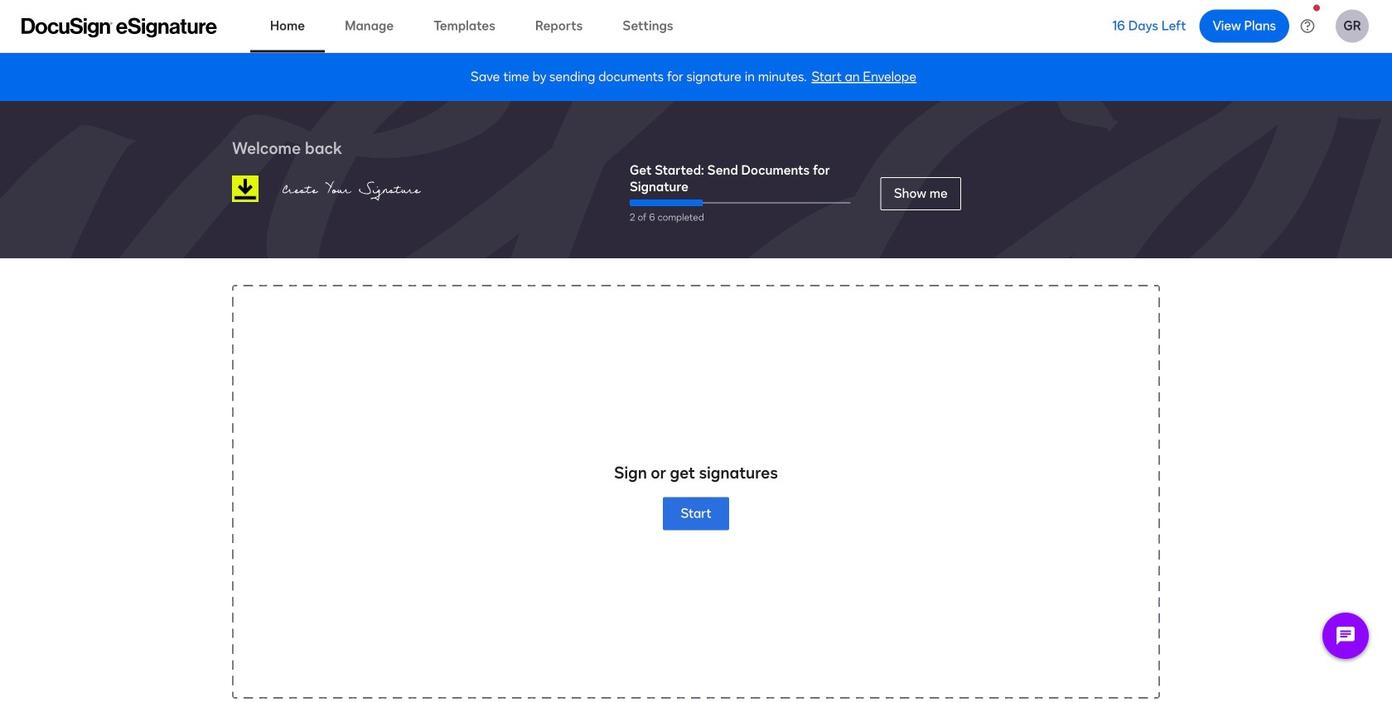 Task type: locate. For each thing, give the bounding box(es) containing it.
docusignlogo image
[[232, 176, 259, 202]]

docusign esignature image
[[22, 18, 217, 38]]



Task type: vqa. For each thing, say whether or not it's contained in the screenshot.
DocuSignLogo
yes



